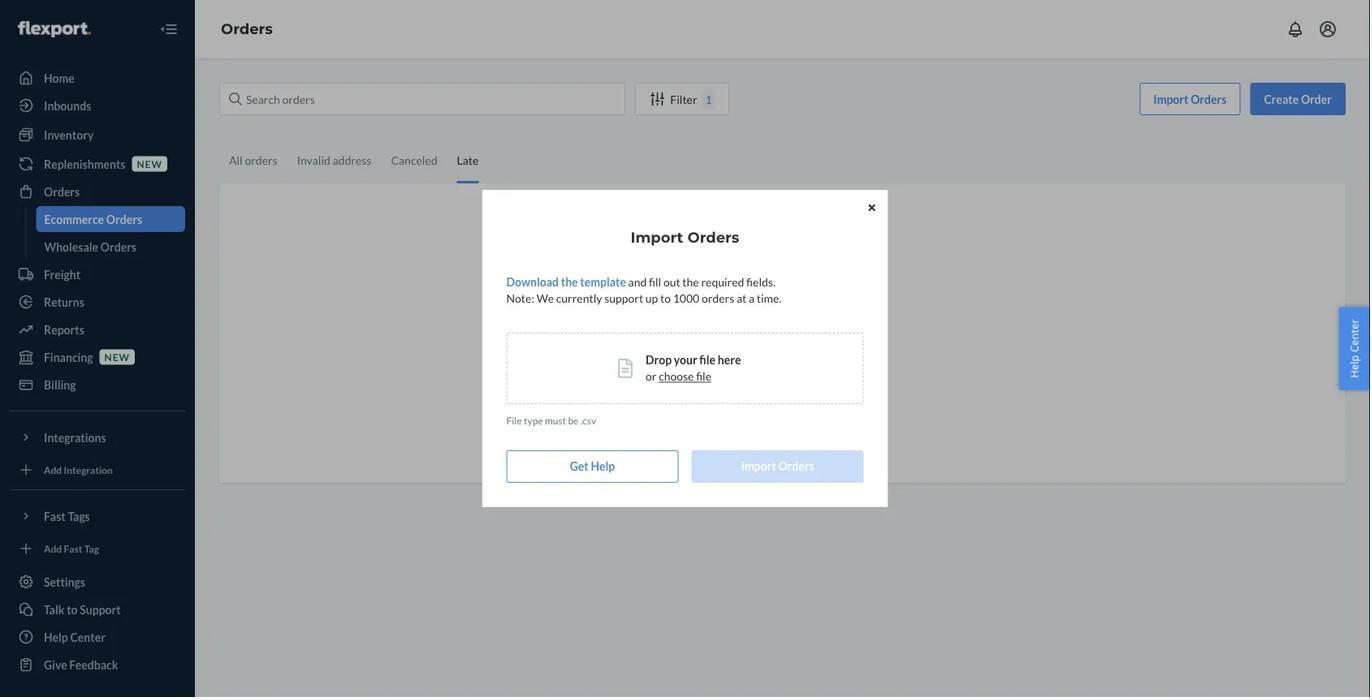 Task type: locate. For each thing, give the bounding box(es) containing it.
1 horizontal spatial import
[[741, 460, 776, 474]]

0 horizontal spatial orders
[[688, 229, 740, 247]]

orders inside button
[[778, 460, 814, 474]]

import orders
[[631, 229, 740, 247], [741, 460, 814, 474]]

0 horizontal spatial import
[[631, 229, 683, 247]]

the
[[561, 276, 578, 290], [683, 276, 699, 290]]

import orders button
[[692, 451, 864, 483]]

file down your
[[696, 370, 712, 384]]

file left here
[[700, 354, 716, 368]]

a
[[749, 292, 755, 306]]

import orders inside button
[[741, 460, 814, 474]]

0 horizontal spatial import orders
[[631, 229, 740, 247]]

orders
[[702, 292, 734, 306]]

1 horizontal spatial help
[[1347, 355, 1362, 378]]

center
[[1347, 319, 1362, 353]]

download
[[506, 276, 559, 290]]

import
[[631, 229, 683, 247], [741, 460, 776, 474]]

orders
[[688, 229, 740, 247], [778, 460, 814, 474]]

and
[[628, 276, 647, 290]]

fields.
[[747, 276, 776, 290]]

1000
[[673, 292, 700, 306]]

1 vertical spatial help
[[591, 460, 615, 474]]

1 horizontal spatial orders
[[778, 460, 814, 474]]

1 vertical spatial import
[[741, 460, 776, 474]]

file
[[700, 354, 716, 368], [696, 370, 712, 384]]

1 vertical spatial orders
[[778, 460, 814, 474]]

0 horizontal spatial help
[[591, 460, 615, 474]]

0 vertical spatial help
[[1347, 355, 1362, 378]]

currently
[[556, 292, 602, 306]]

file type must be .csv
[[506, 415, 596, 427]]

help down center
[[1347, 355, 1362, 378]]

time.
[[757, 292, 782, 306]]

the up 1000
[[683, 276, 699, 290]]

1 horizontal spatial import orders
[[741, 460, 814, 474]]

the up "currently"
[[561, 276, 578, 290]]

help
[[1347, 355, 1362, 378], [591, 460, 615, 474]]

1 horizontal spatial the
[[683, 276, 699, 290]]

we
[[537, 292, 554, 306]]

help inside import orders dialog
[[591, 460, 615, 474]]

0 horizontal spatial the
[[561, 276, 578, 290]]

.csv
[[581, 415, 596, 427]]

1 vertical spatial import orders
[[741, 460, 814, 474]]

get help link
[[506, 451, 679, 483]]

fill
[[649, 276, 661, 290]]

download the template link
[[506, 276, 626, 290]]

must
[[545, 415, 566, 427]]

get help
[[570, 460, 615, 474]]

download the template and fill out the required fields. note: we currently support up to 1000 orders at a time.
[[506, 276, 782, 306]]

help right get
[[591, 460, 615, 474]]

required
[[701, 276, 744, 290]]



Task type: describe. For each thing, give the bounding box(es) containing it.
1 the from the left
[[561, 276, 578, 290]]

import inside button
[[741, 460, 776, 474]]

or
[[646, 370, 657, 384]]

0 vertical spatial orders
[[688, 229, 740, 247]]

0 vertical spatial import orders
[[631, 229, 740, 247]]

0 vertical spatial file
[[700, 354, 716, 368]]

out
[[664, 276, 680, 290]]

here
[[718, 354, 741, 368]]

file alt image
[[618, 359, 633, 378]]

close image
[[869, 203, 875, 213]]

drop
[[646, 354, 672, 368]]

support
[[604, 292, 643, 306]]

file
[[506, 415, 522, 427]]

1 vertical spatial file
[[696, 370, 712, 384]]

help center
[[1347, 319, 1362, 378]]

up
[[646, 292, 658, 306]]

0 vertical spatial import
[[631, 229, 683, 247]]

at
[[737, 292, 747, 306]]

help center button
[[1339, 307, 1370, 391]]

import orders dialog
[[482, 190, 888, 508]]

choose
[[659, 370, 694, 384]]

get
[[570, 460, 589, 474]]

to
[[660, 292, 671, 306]]

your
[[674, 354, 697, 368]]

note:
[[506, 292, 534, 306]]

drop your file here or choose file
[[646, 354, 741, 384]]

2 the from the left
[[683, 276, 699, 290]]

be
[[568, 415, 579, 427]]

help inside button
[[1347, 355, 1362, 378]]

template
[[580, 276, 626, 290]]

type
[[524, 415, 543, 427]]



Task type: vqa. For each thing, say whether or not it's contained in the screenshot.
HERE
yes



